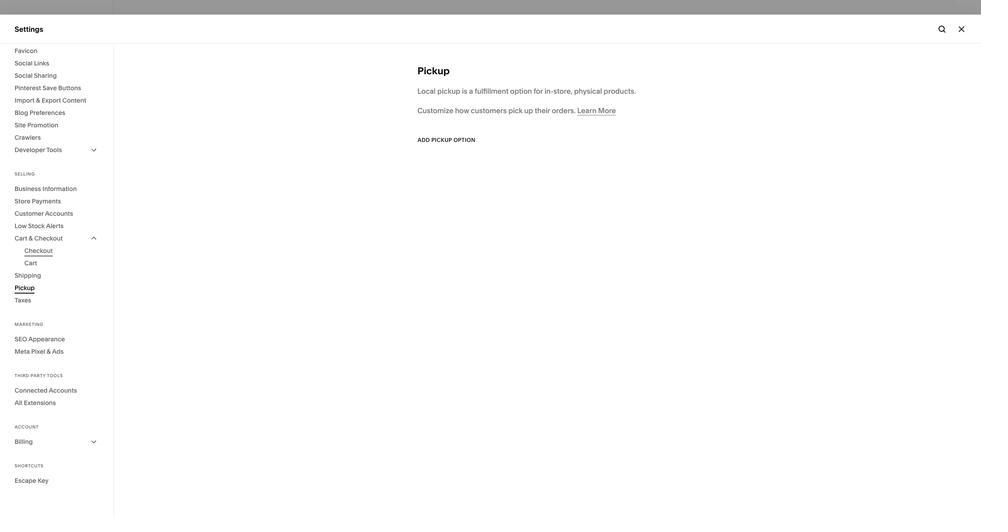 Task type: describe. For each thing, give the bounding box(es) containing it.
asset library
[[15, 402, 59, 410]]

products.
[[604, 87, 636, 96]]

shortcuts
[[15, 464, 44, 469]]

invoicing link
[[19, 129, 103, 144]]

fulfillment
[[475, 87, 509, 96]]

pickup
[[438, 87, 461, 96]]

1 settings from the top
[[15, 25, 43, 33]]

import & export content link
[[15, 94, 99, 107]]

pinterest save buttons link
[[15, 82, 99, 94]]

website link
[[15, 54, 98, 65]]

shipping link
[[15, 270, 99, 282]]

selling tools link
[[19, 144, 103, 159]]

add pickup option button
[[418, 132, 476, 148]]

cart & checkout button
[[15, 233, 99, 245]]

low
[[15, 222, 27, 230]]

preferences
[[30, 109, 65, 117]]

asset library link
[[15, 401, 98, 412]]

information
[[42, 185, 77, 193]]

social links link
[[15, 57, 99, 70]]

scheduling
[[15, 210, 53, 219]]

cart & checkout
[[15, 235, 63, 243]]

products
[[19, 87, 46, 95]]

accounts inside business information store payments customer accounts low stock alerts
[[45, 210, 73, 218]]

site promotion link
[[15, 119, 99, 132]]

alerts
[[46, 222, 64, 230]]

business information store payments customer accounts low stock alerts
[[15, 185, 77, 230]]

store,
[[554, 87, 573, 96]]

2 social from the top
[[15, 72, 33, 80]]

tools for developer tools
[[46, 146, 62, 154]]

local pickup is a fulfillment option for in-store, physical products.
[[418, 87, 636, 96]]

help
[[15, 433, 30, 442]]

add
[[418, 137, 430, 144]]

key
[[38, 478, 49, 486]]

low stock alerts link
[[15, 220, 99, 233]]

ads
[[52, 348, 64, 356]]

connected accounts all extensions
[[15, 387, 77, 408]]

cart for cart
[[24, 260, 37, 268]]

buttons
[[58, 84, 81, 92]]

favicon
[[15, 47, 38, 55]]

library
[[35, 402, 59, 410]]

1 social from the top
[[15, 59, 33, 67]]

store payments link
[[15, 195, 99, 208]]

cart for cart & checkout
[[15, 235, 27, 243]]

0 vertical spatial pickup
[[418, 65, 450, 77]]

developer tools button
[[15, 144, 99, 156]]

seo appearance link
[[15, 334, 99, 346]]

meta pixel & ads link
[[15, 346, 99, 358]]

website
[[15, 55, 42, 64]]

cart & checkout link
[[15, 233, 99, 245]]

connected accounts link
[[15, 385, 99, 397]]

developer
[[15, 146, 45, 154]]

their
[[535, 106, 551, 115]]

store
[[15, 198, 30, 206]]

selling tools
[[19, 148, 56, 155]]

2 vertical spatial pickup
[[15, 284, 35, 292]]

1 vertical spatial checkout
[[24, 247, 53, 255]]

all extensions link
[[15, 397, 99, 410]]

promotion
[[27, 121, 58, 129]]

option
[[510, 87, 532, 96]]

taxes
[[15, 297, 31, 305]]

2 settings from the top
[[15, 418, 42, 426]]

contacts
[[15, 178, 45, 187]]

checkout inside dropdown button
[[34, 235, 63, 243]]

discounts
[[19, 117, 49, 125]]

party
[[31, 374, 46, 379]]

escape key link
[[15, 475, 99, 488]]

connected
[[15, 387, 48, 395]]

shipping
[[15, 272, 41, 280]]

third party tools
[[15, 374, 63, 379]]

blog
[[15, 109, 28, 117]]

option
[[454, 137, 476, 144]]

customize
[[418, 106, 454, 115]]

payments
[[32, 198, 61, 206]]

site
[[15, 121, 26, 129]]

for
[[534, 87, 543, 96]]

customers
[[471, 106, 507, 115]]

import
[[15, 97, 35, 105]]



Task type: vqa. For each thing, say whether or not it's contained in the screenshot.
Crawlers
yes



Task type: locate. For each thing, give the bounding box(es) containing it.
help link
[[15, 433, 30, 443]]

pickup link
[[15, 282, 99, 295]]

customize how customers pick up their orders. learn more
[[418, 106, 616, 115]]

tools
[[46, 146, 62, 154], [41, 148, 56, 155], [47, 374, 63, 379]]

taxes link
[[15, 295, 99, 307]]

pickup inside button
[[432, 137, 452, 144]]

add pickup option
[[418, 137, 476, 144]]

accounts up the all extensions link
[[49, 387, 77, 395]]

business information link
[[15, 183, 99, 195]]

analytics
[[15, 194, 46, 203]]

2 horizontal spatial &
[[47, 348, 51, 356]]

blog preferences link
[[15, 107, 99, 119]]

escape
[[15, 478, 36, 486]]

social
[[15, 59, 33, 67], [15, 72, 33, 80]]

save
[[43, 84, 57, 92]]

0 vertical spatial settings
[[15, 25, 43, 33]]

0 vertical spatial social
[[15, 59, 33, 67]]

invoicing
[[19, 132, 47, 140]]

orders
[[19, 102, 40, 110]]

checkout down cart & checkout
[[24, 247, 53, 255]]

& inside favicon social links social sharing pinterest save buttons import & export content blog preferences site promotion crawlers
[[36, 97, 40, 105]]

0 horizontal spatial &
[[29, 235, 33, 243]]

content
[[62, 97, 86, 105]]

crawlers link
[[15, 132, 99, 144]]

1 vertical spatial settings
[[15, 418, 42, 426]]

1 vertical spatial social
[[15, 72, 33, 80]]

& down products
[[36, 97, 40, 105]]

settings
[[15, 25, 43, 33], [15, 418, 42, 426]]

& inside dropdown button
[[29, 235, 33, 243]]

selling link
[[15, 70, 98, 81]]

2 vertical spatial &
[[47, 348, 51, 356]]

1 vertical spatial pickup
[[432, 137, 452, 144]]

checkout
[[34, 235, 63, 243], [24, 247, 53, 255]]

favicon link
[[15, 45, 99, 57]]

links
[[34, 59, 49, 67]]

selling
[[241, 14, 281, 29], [15, 71, 38, 80], [19, 148, 40, 155], [15, 172, 35, 177]]

checkout link
[[24, 245, 99, 257]]

settings up "favicon"
[[15, 25, 43, 33]]

checkout down the alerts
[[34, 235, 63, 243]]

appearance
[[28, 336, 65, 344]]

pick
[[509, 106, 523, 115]]

sharing
[[34, 72, 57, 80]]

account
[[15, 425, 39, 430]]

tools for selling tools
[[41, 148, 56, 155]]

pickup right add
[[432, 137, 452, 144]]

billing link
[[15, 436, 99, 449]]

social down "favicon"
[[15, 59, 33, 67]]

crawlers
[[15, 134, 41, 142]]

up
[[525, 106, 533, 115]]

learn more link
[[578, 106, 616, 116]]

how
[[455, 106, 470, 115]]

customer accounts link
[[15, 208, 99, 220]]

0 vertical spatial &
[[36, 97, 40, 105]]

discounts link
[[19, 114, 103, 129]]

& inside seo appearance meta pixel & ads
[[47, 348, 51, 356]]

analytics link
[[15, 194, 98, 204]]

1 vertical spatial &
[[29, 235, 33, 243]]

escape key
[[15, 478, 49, 486]]

& down stock
[[29, 235, 33, 243]]

1 horizontal spatial &
[[36, 97, 40, 105]]

pickup up taxes
[[15, 284, 35, 292]]

orders.
[[552, 106, 576, 115]]

local
[[418, 87, 436, 96]]

cart link
[[24, 257, 99, 270]]

cart inside dropdown button
[[15, 235, 27, 243]]

is
[[462, 87, 468, 96]]

social up pinterest
[[15, 72, 33, 80]]

developer tools link
[[15, 144, 99, 156]]

cart
[[15, 235, 27, 243], [24, 260, 37, 268]]

settings link
[[15, 417, 98, 428]]

& left ads
[[47, 348, 51, 356]]

0 vertical spatial cart
[[15, 235, 27, 243]]

social sharing link
[[15, 70, 99, 82]]

billing button
[[15, 436, 99, 449]]

1 vertical spatial accounts
[[49, 387, 77, 395]]

0 vertical spatial accounts
[[45, 210, 73, 218]]

stock
[[28, 222, 45, 230]]

meta
[[15, 348, 30, 356]]

a
[[469, 87, 473, 96]]

pickup up local at top left
[[418, 65, 450, 77]]

1 vertical spatial cart
[[24, 260, 37, 268]]

favicon social links social sharing pinterest save buttons import & export content blog preferences site promotion crawlers
[[15, 47, 86, 142]]

asset
[[15, 402, 34, 410]]

seo
[[15, 336, 27, 344]]

third
[[15, 374, 29, 379]]

0 vertical spatial checkout
[[34, 235, 63, 243]]

tools inside dropdown button
[[46, 146, 62, 154]]

pinterest
[[15, 84, 41, 92]]

cart down "low"
[[15, 235, 27, 243]]

products link
[[19, 84, 103, 99]]

billing
[[15, 439, 33, 447]]

pixel
[[31, 348, 45, 356]]

settings down the asset
[[15, 418, 42, 426]]

orders link
[[19, 99, 103, 114]]

scheduling link
[[15, 210, 98, 220]]

accounts inside connected accounts all extensions
[[49, 387, 77, 395]]

learn
[[578, 106, 597, 115]]

&
[[36, 97, 40, 105], [29, 235, 33, 243], [47, 348, 51, 356]]

cart up shipping
[[24, 260, 37, 268]]

marketing
[[15, 323, 44, 327]]

accounts up low stock alerts link
[[45, 210, 73, 218]]



